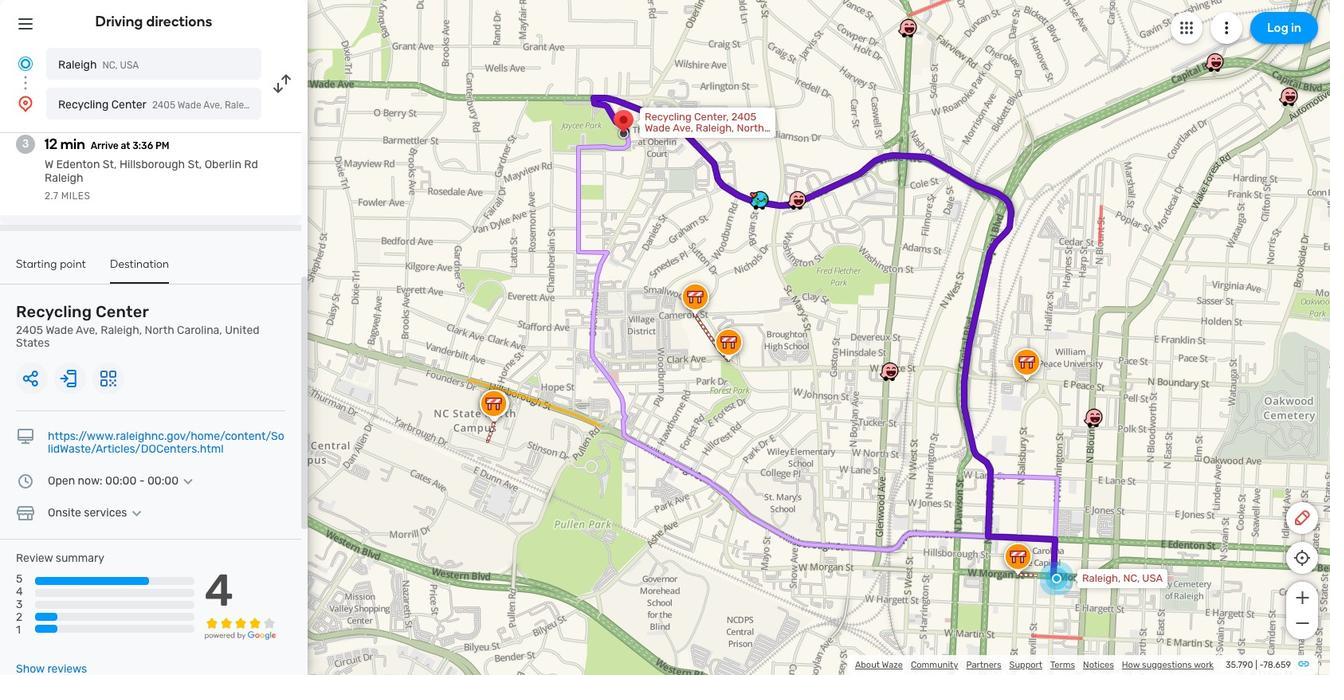 Task type: describe. For each thing, give the bounding box(es) containing it.
location image
[[16, 94, 35, 113]]

pm
[[155, 140, 169, 151]]

2405 for center
[[16, 324, 43, 337]]

terms
[[1051, 660, 1075, 670]]

5 4 3 2 1
[[16, 572, 23, 637]]

w
[[45, 158, 53, 171]]

0 vertical spatial raleigh
[[58, 58, 97, 72]]

open now: 00:00 - 00:00 button
[[48, 474, 198, 488]]

support link
[[1010, 660, 1043, 670]]

onsite
[[48, 506, 81, 520]]

driving
[[95, 13, 143, 30]]

pencil image
[[1293, 509, 1312, 528]]

12 min arrive at 3:36 pm
[[45, 136, 169, 153]]

https://www.raleighnc.gov/home/content/so lidwaste/articles/docenters.html link
[[48, 430, 284, 456]]

wade for center
[[46, 324, 73, 337]]

1 horizontal spatial -
[[1260, 660, 1264, 670]]

terms link
[[1051, 660, 1075, 670]]

how
[[1122, 660, 1140, 670]]

1 horizontal spatial 4
[[205, 564, 234, 617]]

about waze link
[[855, 660, 903, 670]]

clock image
[[16, 472, 35, 491]]

oberlin
[[205, 158, 241, 171]]

starting
[[16, 257, 57, 271]]

arrive
[[91, 140, 119, 151]]

raleigh, for center,
[[696, 122, 734, 134]]

notices
[[1083, 660, 1114, 670]]

about waze community partners support terms notices how suggestions work
[[855, 660, 1214, 670]]

raleigh, nc, usa
[[1083, 572, 1163, 584]]

hillsborough
[[119, 158, 185, 171]]

raleigh, for center
[[101, 324, 142, 337]]

ave, for center,
[[673, 122, 694, 134]]

12
[[45, 136, 57, 153]]

onsite services
[[48, 506, 127, 520]]

recycling for recycling center
[[58, 98, 109, 112]]

community
[[911, 660, 959, 670]]

review summary
[[16, 552, 104, 565]]

raleigh nc, usa
[[58, 58, 139, 72]]

how suggestions work link
[[1122, 660, 1214, 670]]

directions
[[146, 13, 212, 30]]

destination
[[110, 257, 169, 271]]

2.7
[[45, 191, 58, 202]]

78.659
[[1264, 660, 1291, 670]]

https://www.raleighnc.gov/home/content/so lidwaste/articles/docenters.html
[[48, 430, 284, 456]]

work
[[1194, 660, 1214, 670]]

community link
[[911, 660, 959, 670]]

chevron down image for open now: 00:00 - 00:00
[[179, 475, 198, 488]]

computer image
[[16, 427, 35, 446]]

nc, for raleigh,
[[1124, 572, 1140, 584]]

about
[[855, 660, 880, 670]]

waze
[[882, 660, 903, 670]]

recycling center button
[[46, 88, 261, 120]]

1 00:00 from the left
[[105, 474, 137, 488]]

3:36
[[133, 140, 153, 151]]

services
[[84, 506, 127, 520]]

zoom in image
[[1293, 588, 1313, 607]]

suggestions
[[1142, 660, 1192, 670]]

recycling center
[[58, 98, 147, 112]]

destination button
[[110, 257, 169, 284]]

5
[[16, 572, 23, 586]]

onsite services button
[[48, 506, 146, 520]]

w edenton st, hillsborough st, oberlin rd raleigh 2.7 miles
[[45, 158, 258, 202]]

now:
[[78, 474, 103, 488]]

zoom out image
[[1293, 614, 1313, 633]]



Task type: locate. For each thing, give the bounding box(es) containing it.
2 horizontal spatial raleigh,
[[1083, 572, 1121, 584]]

ave,
[[673, 122, 694, 134], [76, 324, 98, 337]]

0 vertical spatial chevron down image
[[179, 475, 198, 488]]

0 horizontal spatial usa
[[120, 60, 139, 71]]

1 vertical spatial raleigh
[[45, 171, 83, 185]]

notices link
[[1083, 660, 1114, 670]]

chevron down image down https://www.raleighnc.gov/home/content/so lidwaste/articles/docenters.html link
[[179, 475, 198, 488]]

0 vertical spatial center
[[111, 98, 147, 112]]

states for center
[[16, 336, 50, 350]]

chevron down image for onsite services
[[127, 507, 146, 520]]

recycling up min
[[58, 98, 109, 112]]

1 vertical spatial states
[[16, 336, 50, 350]]

1 vertical spatial 3
[[16, 598, 23, 612]]

link image
[[1298, 658, 1311, 670]]

- right |
[[1260, 660, 1264, 670]]

united inside the recycling center 2405 wade ave, raleigh, north carolina, united states
[[225, 324, 260, 337]]

0 horizontal spatial raleigh,
[[101, 324, 142, 337]]

0 horizontal spatial states
[[16, 336, 50, 350]]

recycling
[[58, 98, 109, 112], [645, 111, 692, 123], [16, 302, 92, 321]]

carolina, for center,
[[645, 133, 687, 145]]

0 horizontal spatial ave,
[[76, 324, 98, 337]]

center inside button
[[111, 98, 147, 112]]

2 00:00 from the left
[[147, 474, 179, 488]]

2405 down starting point button
[[16, 324, 43, 337]]

usa
[[120, 60, 139, 71], [1143, 572, 1163, 584]]

2405 inside the recycling center 2405 wade ave, raleigh, north carolina, united states
[[16, 324, 43, 337]]

support
[[1010, 660, 1043, 670]]

2
[[16, 611, 22, 625]]

states down starting point button
[[16, 336, 50, 350]]

1 vertical spatial center
[[96, 302, 149, 321]]

st, left the oberlin
[[188, 158, 202, 171]]

partners link
[[967, 660, 1002, 670]]

1 vertical spatial raleigh,
[[101, 324, 142, 337]]

0 horizontal spatial north
[[145, 324, 174, 337]]

4
[[205, 564, 234, 617], [16, 585, 23, 599]]

united for center
[[225, 324, 260, 337]]

3 inside 5 4 3 2 1
[[16, 598, 23, 612]]

store image
[[16, 504, 35, 523]]

0 vertical spatial raleigh,
[[696, 122, 734, 134]]

1 horizontal spatial 00:00
[[147, 474, 179, 488]]

1 horizontal spatial ave,
[[673, 122, 694, 134]]

starting point
[[16, 257, 86, 271]]

center,
[[694, 111, 729, 123]]

35.790
[[1226, 660, 1254, 670]]

usa for raleigh,
[[1143, 572, 1163, 584]]

recycling for recycling center, 2405 wade ave, raleigh, north carolina, united states
[[645, 111, 692, 123]]

wade left center,
[[645, 122, 671, 134]]

1 vertical spatial united
[[225, 324, 260, 337]]

1 horizontal spatial chevron down image
[[179, 475, 198, 488]]

united inside recycling center, 2405 wade ave, raleigh, north carolina, united states
[[689, 133, 722, 145]]

ave, left center,
[[673, 122, 694, 134]]

- down the lidwaste/articles/docenters.html
[[139, 474, 145, 488]]

north for center
[[145, 324, 174, 337]]

carolina, inside recycling center, 2405 wade ave, raleigh, north carolina, united states
[[645, 133, 687, 145]]

1 horizontal spatial states
[[724, 133, 755, 145]]

north inside recycling center, 2405 wade ave, raleigh, north carolina, united states
[[737, 122, 764, 134]]

usa inside the raleigh nc, usa
[[120, 60, 139, 71]]

2405 inside recycling center, 2405 wade ave, raleigh, north carolina, united states
[[732, 111, 757, 123]]

raleigh, inside the recycling center 2405 wade ave, raleigh, north carolina, united states
[[101, 324, 142, 337]]

review
[[16, 552, 53, 565]]

wade for center,
[[645, 122, 671, 134]]

chevron down image inside open now: 00:00 - 00:00 button
[[179, 475, 198, 488]]

1 horizontal spatial united
[[689, 133, 722, 145]]

1
[[16, 624, 21, 637]]

chevron down image down open now: 00:00 - 00:00 button
[[127, 507, 146, 520]]

0 vertical spatial ave,
[[673, 122, 694, 134]]

1 vertical spatial -
[[1260, 660, 1264, 670]]

0 vertical spatial -
[[139, 474, 145, 488]]

2405 for center,
[[732, 111, 757, 123]]

chevron down image inside onsite services button
[[127, 507, 146, 520]]

nc, inside the raleigh nc, usa
[[102, 60, 118, 71]]

north down destination button on the left top of the page
[[145, 324, 174, 337]]

3 left 12
[[22, 137, 29, 151]]

0 horizontal spatial -
[[139, 474, 145, 488]]

35.790 | -78.659
[[1226, 660, 1291, 670]]

center
[[111, 98, 147, 112], [96, 302, 149, 321]]

carolina,
[[645, 133, 687, 145], [177, 324, 222, 337]]

partners
[[967, 660, 1002, 670]]

0 horizontal spatial united
[[225, 324, 260, 337]]

north
[[737, 122, 764, 134], [145, 324, 174, 337]]

https://www.raleighnc.gov/home/content/so
[[48, 430, 284, 443]]

recycling left center,
[[645, 111, 692, 123]]

edenton
[[56, 158, 100, 171]]

1 vertical spatial chevron down image
[[127, 507, 146, 520]]

open
[[48, 474, 75, 488]]

raleigh
[[58, 58, 97, 72], [45, 171, 83, 185]]

00:00 right now:
[[105, 474, 137, 488]]

1 vertical spatial carolina,
[[177, 324, 222, 337]]

recycling inside the recycling center 2405 wade ave, raleigh, north carolina, united states
[[16, 302, 92, 321]]

states down center,
[[724, 133, 755, 145]]

wade inside the recycling center 2405 wade ave, raleigh, north carolina, united states
[[46, 324, 73, 337]]

2 st, from the left
[[188, 158, 202, 171]]

north right center,
[[737, 122, 764, 134]]

recycling center 2405 wade ave, raleigh, north carolina, united states
[[16, 302, 260, 350]]

3
[[22, 137, 29, 151], [16, 598, 23, 612]]

raleigh, inside recycling center, 2405 wade ave, raleigh, north carolina, united states
[[696, 122, 734, 134]]

2 vertical spatial raleigh,
[[1083, 572, 1121, 584]]

lidwaste/articles/docenters.html
[[48, 442, 224, 456]]

0 vertical spatial states
[[724, 133, 755, 145]]

0 vertical spatial 3
[[22, 137, 29, 151]]

0 horizontal spatial chevron down image
[[127, 507, 146, 520]]

summary
[[56, 552, 104, 565]]

ave, for center
[[76, 324, 98, 337]]

1 horizontal spatial 2405
[[732, 111, 757, 123]]

1 horizontal spatial raleigh,
[[696, 122, 734, 134]]

ave, inside recycling center, 2405 wade ave, raleigh, north carolina, united states
[[673, 122, 694, 134]]

rd
[[244, 158, 258, 171]]

1 horizontal spatial north
[[737, 122, 764, 134]]

0 horizontal spatial carolina,
[[177, 324, 222, 337]]

1 horizontal spatial wade
[[645, 122, 671, 134]]

center for recycling center 2405 wade ave, raleigh, north carolina, united states
[[96, 302, 149, 321]]

states for center,
[[724, 133, 755, 145]]

0 vertical spatial carolina,
[[645, 133, 687, 145]]

carolina, inside the recycling center 2405 wade ave, raleigh, north carolina, united states
[[177, 324, 222, 337]]

raleigh,
[[696, 122, 734, 134], [101, 324, 142, 337], [1083, 572, 1121, 584]]

raleigh inside w edenton st, hillsborough st, oberlin rd raleigh 2.7 miles
[[45, 171, 83, 185]]

-
[[139, 474, 145, 488], [1260, 660, 1264, 670]]

nc, for raleigh
[[102, 60, 118, 71]]

3 down the 5
[[16, 598, 23, 612]]

min
[[60, 136, 85, 153]]

0 vertical spatial 2405
[[732, 111, 757, 123]]

miles
[[61, 191, 91, 202]]

recycling down starting point button
[[16, 302, 92, 321]]

north inside the recycling center 2405 wade ave, raleigh, north carolina, united states
[[145, 324, 174, 337]]

st, down "arrive"
[[103, 158, 117, 171]]

states inside the recycling center 2405 wade ave, raleigh, north carolina, united states
[[16, 336, 50, 350]]

united for center,
[[689, 133, 722, 145]]

recycling for recycling center 2405 wade ave, raleigh, north carolina, united states
[[16, 302, 92, 321]]

0 horizontal spatial 4
[[16, 585, 23, 599]]

recycling center, 2405 wade ave, raleigh, north carolina, united states
[[645, 111, 764, 145]]

1 vertical spatial north
[[145, 324, 174, 337]]

0 vertical spatial usa
[[120, 60, 139, 71]]

0 horizontal spatial nc,
[[102, 60, 118, 71]]

wade down starting point button
[[46, 324, 73, 337]]

1 vertical spatial 2405
[[16, 324, 43, 337]]

0 horizontal spatial 2405
[[16, 324, 43, 337]]

ave, down point
[[76, 324, 98, 337]]

1 horizontal spatial st,
[[188, 158, 202, 171]]

center inside the recycling center 2405 wade ave, raleigh, north carolina, united states
[[96, 302, 149, 321]]

chevron down image
[[179, 475, 198, 488], [127, 507, 146, 520]]

center up at
[[111, 98, 147, 112]]

raleigh up miles
[[45, 171, 83, 185]]

1 horizontal spatial usa
[[1143, 572, 1163, 584]]

0 horizontal spatial wade
[[46, 324, 73, 337]]

north for center,
[[737, 122, 764, 134]]

2405 right center,
[[732, 111, 757, 123]]

recycling inside recycling center button
[[58, 98, 109, 112]]

2405
[[732, 111, 757, 123], [16, 324, 43, 337]]

0 vertical spatial north
[[737, 122, 764, 134]]

1 horizontal spatial carolina,
[[645, 133, 687, 145]]

point
[[60, 257, 86, 271]]

recycling inside recycling center, 2405 wade ave, raleigh, north carolina, united states
[[645, 111, 692, 123]]

00:00
[[105, 474, 137, 488], [147, 474, 179, 488]]

at
[[121, 140, 130, 151]]

st,
[[103, 158, 117, 171], [188, 158, 202, 171]]

usa for raleigh
[[120, 60, 139, 71]]

1 horizontal spatial nc,
[[1124, 572, 1140, 584]]

|
[[1256, 660, 1258, 670]]

00:00 down https://www.raleighnc.gov/home/content/so lidwaste/articles/docenters.html
[[147, 474, 179, 488]]

driving directions
[[95, 13, 212, 30]]

starting point button
[[16, 257, 86, 282]]

1 vertical spatial usa
[[1143, 572, 1163, 584]]

1 st, from the left
[[103, 158, 117, 171]]

carolina, for center
[[177, 324, 222, 337]]

1 vertical spatial nc,
[[1124, 572, 1140, 584]]

0 horizontal spatial st,
[[103, 158, 117, 171]]

united
[[689, 133, 722, 145], [225, 324, 260, 337]]

ave, inside the recycling center 2405 wade ave, raleigh, north carolina, united states
[[76, 324, 98, 337]]

states
[[724, 133, 755, 145], [16, 336, 50, 350]]

center for recycling center
[[111, 98, 147, 112]]

center down destination button on the left top of the page
[[96, 302, 149, 321]]

current location image
[[16, 54, 35, 73]]

states inside recycling center, 2405 wade ave, raleigh, north carolina, united states
[[724, 133, 755, 145]]

0 vertical spatial nc,
[[102, 60, 118, 71]]

0 vertical spatial wade
[[645, 122, 671, 134]]

1 vertical spatial wade
[[46, 324, 73, 337]]

nc,
[[102, 60, 118, 71], [1124, 572, 1140, 584]]

0 horizontal spatial 00:00
[[105, 474, 137, 488]]

wade
[[645, 122, 671, 134], [46, 324, 73, 337]]

wade inside recycling center, 2405 wade ave, raleigh, north carolina, united states
[[645, 122, 671, 134]]

raleigh up recycling center
[[58, 58, 97, 72]]

open now: 00:00 - 00:00
[[48, 474, 179, 488]]

0 vertical spatial united
[[689, 133, 722, 145]]

1 vertical spatial ave,
[[76, 324, 98, 337]]



Task type: vqa. For each thing, say whether or not it's contained in the screenshot.
Work
yes



